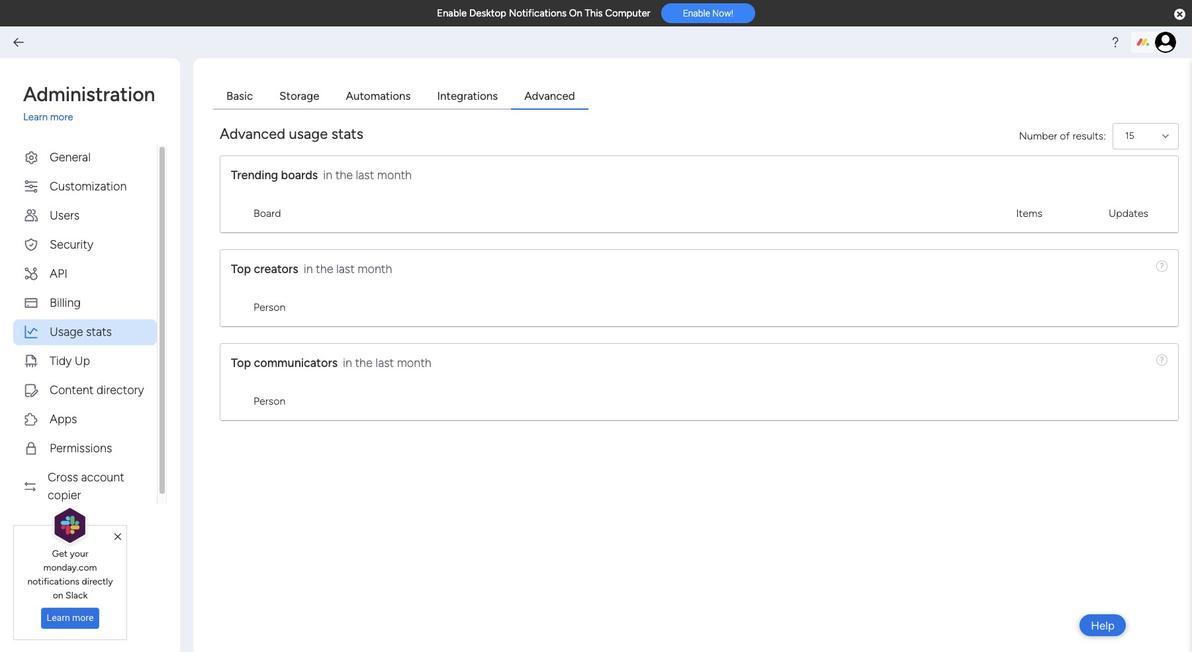 Task type: describe. For each thing, give the bounding box(es) containing it.
communicators
[[254, 356, 338, 370]]

back to workspace image
[[12, 36, 25, 49]]

now!
[[713, 8, 734, 19]]

advanced for advanced usage stats
[[220, 125, 285, 143]]

computer
[[605, 7, 651, 19]]

kendall parks image
[[1155, 32, 1177, 53]]

usage
[[289, 125, 328, 143]]

cross account copier button
[[13, 465, 157, 509]]

trending
[[231, 168, 278, 182]]

basic link
[[213, 85, 266, 110]]

cross
[[48, 470, 78, 485]]

administration
[[23, 83, 155, 107]]

get your monday.com notifications directly on slack
[[27, 549, 113, 602]]

notifications
[[509, 7, 567, 19]]

content directory button
[[13, 378, 157, 404]]

customization
[[50, 179, 127, 194]]

the for boards
[[335, 168, 353, 182]]

on
[[569, 7, 583, 19]]

person for communicators
[[254, 395, 286, 408]]

general
[[50, 150, 91, 165]]

the for communicators
[[355, 356, 373, 370]]

last for top creators in the last month
[[336, 262, 355, 276]]

in for boards
[[323, 168, 332, 182]]

of
[[1060, 129, 1070, 142]]

stats inside button
[[86, 325, 112, 339]]

usage
[[50, 325, 83, 339]]

month for trending boards in the last month
[[377, 168, 412, 182]]

directly
[[82, 577, 113, 588]]

permissions button
[[13, 436, 157, 462]]

users
[[50, 208, 80, 223]]

usage stats
[[50, 325, 112, 339]]

boards
[[281, 168, 318, 182]]

customization button
[[13, 174, 157, 200]]

last for trending boards in the last month
[[356, 168, 374, 182]]

month for top communicators in the last month
[[397, 356, 432, 370]]

top communicators in the last month
[[231, 356, 432, 370]]

advanced for advanced
[[525, 89, 575, 103]]

? for top communicators in the last month
[[1160, 356, 1164, 365]]

general button
[[13, 145, 157, 171]]

integrations
[[437, 89, 498, 103]]

results:
[[1073, 129, 1106, 142]]

automations
[[346, 89, 411, 103]]

learn inside administration learn more
[[23, 111, 48, 123]]

content
[[50, 383, 94, 398]]

on
[[53, 591, 63, 602]]

enable now!
[[683, 8, 734, 19]]

tidy up button
[[13, 349, 157, 374]]

users button
[[13, 203, 157, 229]]

learn inside button
[[47, 613, 70, 624]]

tidy
[[50, 354, 72, 368]]

desktop
[[469, 7, 507, 19]]

the for creators
[[316, 262, 333, 276]]



Task type: vqa. For each thing, say whether or not it's contained in the screenshot.
dialog
no



Task type: locate. For each thing, give the bounding box(es) containing it.
2 horizontal spatial last
[[376, 356, 394, 370]]

monday.com
[[43, 563, 97, 574]]

1 vertical spatial last
[[336, 262, 355, 276]]

the
[[335, 168, 353, 182], [316, 262, 333, 276], [355, 356, 373, 370]]

0 vertical spatial month
[[377, 168, 412, 182]]

enable for enable now!
[[683, 8, 710, 19]]

in for creators
[[304, 262, 313, 276]]

number
[[1019, 129, 1058, 142]]

1 vertical spatial ?
[[1160, 356, 1164, 365]]

automations link
[[333, 85, 424, 110]]

2 top from the top
[[231, 356, 251, 370]]

basic
[[226, 89, 253, 103]]

2 horizontal spatial in
[[343, 356, 352, 370]]

security button
[[13, 232, 157, 258]]

learn more link
[[23, 110, 167, 125]]

your
[[70, 549, 88, 560]]

1 person from the top
[[254, 301, 286, 314]]

0 vertical spatial in
[[323, 168, 332, 182]]

learn down the on
[[47, 613, 70, 624]]

1 ? from the top
[[1160, 262, 1164, 271]]

creators
[[254, 262, 298, 276]]

integrations link
[[424, 85, 511, 110]]

api button
[[13, 261, 157, 287]]

dapulse x slim image
[[114, 532, 121, 544]]

updates
[[1109, 207, 1149, 220]]

top
[[231, 262, 251, 276], [231, 356, 251, 370]]

enable desktop notifications on this computer
[[437, 7, 651, 19]]

more inside administration learn more
[[50, 111, 73, 123]]

items
[[1016, 207, 1043, 220]]

1 horizontal spatial last
[[356, 168, 374, 182]]

permissions
[[50, 441, 112, 456]]

1 horizontal spatial the
[[335, 168, 353, 182]]

0 vertical spatial ?
[[1160, 262, 1164, 271]]

1 top from the top
[[231, 262, 251, 276]]

enable left desktop
[[437, 7, 467, 19]]

administration learn more
[[23, 83, 155, 123]]

advanced inside advanced link
[[525, 89, 575, 103]]

security
[[50, 237, 93, 252]]

0 vertical spatial the
[[335, 168, 353, 182]]

help button
[[1080, 615, 1126, 637]]

0 vertical spatial advanced
[[525, 89, 575, 103]]

billing
[[50, 296, 81, 310]]

learn
[[23, 111, 48, 123], [47, 613, 70, 624]]

1 vertical spatial in
[[304, 262, 313, 276]]

last for top communicators in the last month
[[376, 356, 394, 370]]

1 horizontal spatial in
[[323, 168, 332, 182]]

last
[[356, 168, 374, 182], [336, 262, 355, 276], [376, 356, 394, 370]]

tidy up
[[50, 354, 90, 368]]

advanced link
[[511, 85, 589, 110]]

in for communicators
[[343, 356, 352, 370]]

stats right usage
[[331, 125, 363, 143]]

0 horizontal spatial enable
[[437, 7, 467, 19]]

directory
[[97, 383, 144, 398]]

learn more
[[47, 613, 94, 624]]

help image
[[1109, 36, 1122, 49]]

advanced
[[525, 89, 575, 103], [220, 125, 285, 143]]

get
[[52, 549, 68, 560]]

usage stats button
[[13, 319, 157, 345]]

2 person from the top
[[254, 395, 286, 408]]

advanced usage stats
[[220, 125, 363, 143]]

person for creators
[[254, 301, 286, 314]]

person down 'creators'
[[254, 301, 286, 314]]

? for top creators in the last month
[[1160, 262, 1164, 271]]

in right communicators at the bottom
[[343, 356, 352, 370]]

2 vertical spatial in
[[343, 356, 352, 370]]

1 vertical spatial more
[[72, 613, 94, 624]]

1 horizontal spatial stats
[[331, 125, 363, 143]]

enable
[[437, 7, 467, 19], [683, 8, 710, 19]]

slack
[[66, 591, 88, 602]]

2 vertical spatial the
[[355, 356, 373, 370]]

number of results:
[[1019, 129, 1106, 142]]

1 vertical spatial person
[[254, 395, 286, 408]]

0 vertical spatial last
[[356, 168, 374, 182]]

content directory
[[50, 383, 144, 398]]

1 vertical spatial advanced
[[220, 125, 285, 143]]

more down "administration"
[[50, 111, 73, 123]]

api
[[50, 267, 67, 281]]

account
[[81, 470, 124, 485]]

board
[[254, 207, 281, 220]]

billing button
[[13, 290, 157, 316]]

1 vertical spatial learn
[[47, 613, 70, 624]]

0 horizontal spatial in
[[304, 262, 313, 276]]

top creators in the last month
[[231, 262, 392, 276]]

cross account copier
[[48, 470, 124, 503]]

top for top creators
[[231, 262, 251, 276]]

top left 'creators'
[[231, 262, 251, 276]]

this
[[585, 7, 603, 19]]

stats down billing button
[[86, 325, 112, 339]]

top left communicators at the bottom
[[231, 356, 251, 370]]

notifications
[[27, 577, 79, 588]]

0 vertical spatial stats
[[331, 125, 363, 143]]

1 horizontal spatial advanced
[[525, 89, 575, 103]]

0 horizontal spatial advanced
[[220, 125, 285, 143]]

15
[[1126, 130, 1135, 141]]

person down communicators at the bottom
[[254, 395, 286, 408]]

apps button
[[13, 407, 157, 433]]

stats
[[331, 125, 363, 143], [86, 325, 112, 339]]

copier
[[48, 488, 81, 503]]

0 horizontal spatial stats
[[86, 325, 112, 339]]

more
[[50, 111, 73, 123], [72, 613, 94, 624]]

0 vertical spatial top
[[231, 262, 251, 276]]

1 vertical spatial month
[[358, 262, 392, 276]]

in right boards at the top left of the page
[[323, 168, 332, 182]]

enable inside button
[[683, 8, 710, 19]]

more inside learn more button
[[72, 613, 94, 624]]

2 vertical spatial month
[[397, 356, 432, 370]]

0 vertical spatial learn
[[23, 111, 48, 123]]

in right 'creators'
[[304, 262, 313, 276]]

?
[[1160, 262, 1164, 271], [1160, 356, 1164, 365]]

learn more button
[[41, 608, 100, 630]]

more down slack
[[72, 613, 94, 624]]

in
[[323, 168, 332, 182], [304, 262, 313, 276], [343, 356, 352, 370]]

apps
[[50, 412, 77, 427]]

dapulse close image
[[1175, 8, 1186, 21]]

up
[[75, 354, 90, 368]]

help
[[1091, 619, 1115, 633]]

storage link
[[266, 85, 333, 110]]

top for top communicators
[[231, 356, 251, 370]]

learn down "administration"
[[23, 111, 48, 123]]

2 horizontal spatial the
[[355, 356, 373, 370]]

1 vertical spatial stats
[[86, 325, 112, 339]]

trending boards in the last month
[[231, 168, 412, 182]]

enable left now!
[[683, 8, 710, 19]]

1 vertical spatial the
[[316, 262, 333, 276]]

0 horizontal spatial last
[[336, 262, 355, 276]]

month for top creators in the last month
[[358, 262, 392, 276]]

storage
[[280, 89, 319, 103]]

2 ? from the top
[[1160, 356, 1164, 365]]

1 horizontal spatial enable
[[683, 8, 710, 19]]

enable now! button
[[661, 3, 755, 23]]

person
[[254, 301, 286, 314], [254, 395, 286, 408]]

0 vertical spatial more
[[50, 111, 73, 123]]

0 horizontal spatial the
[[316, 262, 333, 276]]

2 vertical spatial last
[[376, 356, 394, 370]]

0 vertical spatial person
[[254, 301, 286, 314]]

month
[[377, 168, 412, 182], [358, 262, 392, 276], [397, 356, 432, 370]]

1 vertical spatial top
[[231, 356, 251, 370]]

enable for enable desktop notifications on this computer
[[437, 7, 467, 19]]



